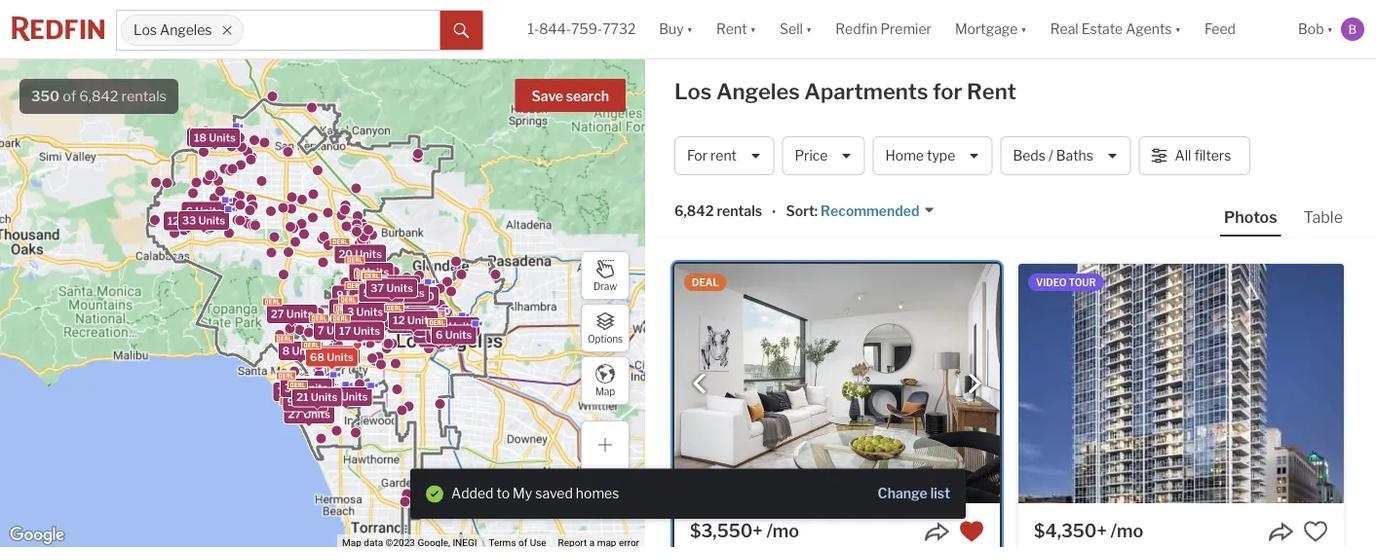 Task type: locate. For each thing, give the bounding box(es) containing it.
27 left 3
[[271, 308, 284, 321]]

8 down "153 units"
[[391, 310, 399, 323]]

9 down "65"
[[359, 295, 366, 307]]

sell ▾ button
[[780, 0, 812, 58]]

0 vertical spatial 8
[[391, 310, 399, 323]]

/
[[1049, 148, 1053, 164]]

1 horizontal spatial 18
[[427, 327, 440, 339]]

7 units down 37
[[351, 305, 387, 317]]

1 vertical spatial 18 units
[[427, 327, 469, 339]]

7
[[351, 305, 358, 317], [318, 325, 324, 337], [277, 386, 284, 399]]

1 horizontal spatial 20
[[392, 318, 406, 330]]

17
[[353, 310, 364, 323], [339, 325, 351, 338]]

17 units down 153
[[353, 310, 394, 323]]

los angeles apartments for rent
[[675, 78, 1017, 105]]

units
[[206, 131, 233, 144], [209, 132, 236, 144], [195, 205, 222, 218], [198, 214, 225, 227], [182, 215, 209, 227], [355, 248, 382, 261], [362, 266, 389, 279], [389, 279, 416, 292], [379, 281, 406, 293], [386, 282, 413, 295], [386, 283, 413, 296], [373, 287, 399, 300], [398, 287, 425, 300], [346, 289, 373, 302], [367, 292, 394, 305], [369, 295, 396, 307], [348, 303, 375, 315], [360, 305, 387, 317], [356, 306, 383, 319], [286, 308, 313, 321], [401, 310, 428, 323], [367, 310, 394, 323], [404, 312, 431, 325], [407, 314, 434, 327], [364, 314, 391, 327], [357, 315, 384, 328], [412, 316, 439, 329], [408, 318, 435, 330], [449, 321, 476, 333], [432, 321, 459, 333], [326, 325, 353, 337], [353, 325, 380, 338], [442, 327, 469, 339], [433, 328, 459, 341], [445, 329, 472, 342], [292, 345, 319, 358], [329, 350, 356, 362], [327, 351, 354, 364], [303, 380, 330, 393], [299, 381, 326, 394], [301, 382, 328, 395], [286, 386, 313, 399], [316, 390, 343, 403], [341, 391, 368, 403], [311, 391, 338, 404], [297, 396, 324, 409], [303, 408, 330, 421]]

0 vertical spatial 7 units
[[351, 305, 387, 317]]

2 vertical spatial 7
[[277, 386, 284, 399]]

▾ for mortgage ▾
[[1021, 21, 1027, 37]]

tour
[[1069, 277, 1096, 289]]

1 horizontal spatial rent
[[967, 78, 1017, 105]]

0 horizontal spatial 5
[[320, 350, 327, 362]]

remove outline button
[[458, 484, 569, 518]]

table button
[[1300, 207, 1347, 235]]

0 vertical spatial 8 units
[[391, 310, 428, 323]]

1 horizontal spatial 17
[[353, 310, 364, 323]]

5 up 14 units
[[320, 350, 327, 362]]

1 vertical spatial 5 units
[[320, 350, 356, 362]]

google image
[[5, 523, 69, 549]]

16
[[418, 328, 430, 341]]

▾ right "mortgage"
[[1021, 21, 1027, 37]]

9 units down 34 units
[[287, 396, 324, 409]]

7 units down 3
[[318, 325, 353, 337]]

6 down 15
[[186, 205, 193, 218]]

0 vertical spatial 6,842
[[79, 88, 118, 105]]

4 ▾ from the left
[[1021, 21, 1027, 37]]

5 units
[[363, 287, 399, 300], [320, 350, 356, 362]]

save search
[[532, 88, 609, 105]]

5 ▾ from the left
[[1175, 21, 1181, 37]]

1 vertical spatial los
[[675, 78, 712, 105]]

9 units right 34 at bottom
[[306, 390, 343, 403]]

premier
[[881, 21, 932, 37]]

1 horizontal spatial favorite button checkbox
[[1303, 520, 1329, 545]]

sort :
[[786, 203, 818, 220]]

0 horizontal spatial 6 units
[[186, 205, 222, 218]]

153
[[376, 287, 396, 300]]

10
[[374, 279, 387, 292], [333, 303, 346, 315], [389, 312, 402, 325], [342, 315, 355, 328], [397, 316, 410, 329]]

0 horizontal spatial 6
[[186, 205, 193, 218]]

0 vertical spatial 33
[[182, 214, 196, 227]]

6 ▾ from the left
[[1327, 21, 1334, 37]]

1 horizontal spatial rentals
[[717, 203, 762, 220]]

16 units
[[418, 328, 459, 341]]

1 favorite button image from the left
[[959, 520, 985, 545]]

21 units
[[353, 292, 394, 305], [297, 391, 338, 404]]

2 /mo from the left
[[1111, 521, 1144, 542]]

6,842 rentals •
[[675, 203, 776, 221]]

20 units
[[339, 248, 382, 261], [392, 318, 435, 330]]

rent inside dropdown button
[[717, 21, 747, 37]]

21
[[353, 292, 365, 305], [297, 391, 309, 404]]

los up for
[[675, 78, 712, 105]]

6 right 16 at the bottom
[[436, 329, 443, 342]]

21 left 38
[[297, 391, 309, 404]]

1 horizontal spatial 7
[[318, 325, 324, 337]]

1 horizontal spatial 21
[[353, 292, 365, 305]]

▾ for bob ▾
[[1327, 21, 1334, 37]]

1 vertical spatial rentals
[[717, 203, 762, 220]]

2 favorite button image from the left
[[1303, 520, 1329, 545]]

3
[[347, 306, 354, 319]]

rentals left •
[[717, 203, 762, 220]]

0 horizontal spatial 8
[[282, 345, 290, 358]]

1 vertical spatial 6
[[436, 329, 443, 342]]

0 vertical spatial 17 units
[[353, 310, 394, 323]]

1 horizontal spatial angeles
[[716, 78, 800, 105]]

12
[[168, 215, 180, 227], [393, 314, 405, 327], [350, 314, 362, 327], [418, 321, 430, 333], [289, 380, 301, 393]]

27 units
[[271, 308, 313, 321], [288, 408, 330, 421]]

rent ▾
[[717, 21, 756, 37]]

favorite button image
[[959, 520, 985, 545], [1303, 520, 1329, 545]]

search
[[566, 88, 609, 105]]

price
[[795, 148, 828, 164]]

rent ▾ button
[[705, 0, 768, 58]]

21 up 3 units
[[353, 292, 365, 305]]

0 horizontal spatial favorite button checkbox
[[959, 520, 985, 545]]

1 horizontal spatial 33 units
[[370, 283, 413, 296]]

1 vertical spatial 6,842
[[675, 203, 714, 220]]

17 units
[[353, 310, 394, 323], [339, 325, 380, 338]]

draw
[[594, 281, 617, 293]]

buy
[[659, 21, 684, 37]]

0 vertical spatial rent
[[717, 21, 747, 37]]

0 vertical spatial angeles
[[160, 22, 212, 38]]

0 vertical spatial 17
[[353, 310, 364, 323]]

1 horizontal spatial 20 units
[[392, 318, 435, 330]]

3 units
[[347, 306, 383, 319]]

8 units down 1,800
[[391, 310, 428, 323]]

estate
[[1082, 21, 1123, 37]]

rent right the for
[[967, 78, 1017, 105]]

0 vertical spatial los
[[134, 22, 157, 38]]

outline
[[519, 493, 562, 509]]

for rent button
[[675, 136, 774, 175]]

1 vertical spatial 27
[[288, 408, 301, 421]]

real
[[1051, 21, 1079, 37]]

list
[[931, 486, 950, 503]]

1 horizontal spatial /mo
[[1111, 521, 1144, 542]]

1 vertical spatial 18
[[427, 327, 440, 339]]

angeles down rent ▾ dropdown button
[[716, 78, 800, 105]]

0 horizontal spatial los
[[134, 22, 157, 38]]

0 horizontal spatial 20
[[339, 248, 353, 261]]

8 left 68
[[282, 345, 290, 358]]

6 units
[[186, 205, 222, 218], [436, 329, 472, 342]]

of
[[63, 88, 76, 105]]

27 units down 34 units
[[288, 408, 330, 421]]

0 vertical spatial 6 units
[[186, 205, 222, 218]]

0 vertical spatial rentals
[[121, 88, 167, 105]]

844-
[[539, 21, 571, 37]]

0 vertical spatial 20 units
[[339, 248, 382, 261]]

los up the "350 of 6,842 rentals"
[[134, 22, 157, 38]]

/mo for $4,350+ /mo
[[1111, 521, 1144, 542]]

0 horizontal spatial 18
[[194, 132, 207, 144]]

33 units
[[182, 214, 225, 227], [370, 283, 413, 296]]

2 ▾ from the left
[[750, 21, 756, 37]]

0 vertical spatial 7
[[351, 305, 358, 317]]

0 horizontal spatial 7
[[277, 386, 284, 399]]

0 horizontal spatial 33
[[182, 214, 196, 227]]

0 horizontal spatial favorite button image
[[959, 520, 985, 545]]

favorite button checkbox
[[959, 520, 985, 545], [1303, 520, 1329, 545]]

/mo right $4,350+
[[1111, 521, 1144, 542]]

deal
[[692, 277, 719, 289]]

/mo for $3,550+ /mo
[[767, 521, 799, 542]]

0 vertical spatial 20
[[339, 248, 353, 261]]

beds / baths button
[[1001, 136, 1131, 175]]

recommended
[[821, 203, 920, 220]]

1 horizontal spatial 18 units
[[427, 327, 469, 339]]

4,350
[[423, 332, 455, 345]]

draw button
[[581, 251, 630, 300]]

▾ right agents
[[1175, 21, 1181, 37]]

1 vertical spatial 6 units
[[436, 329, 472, 342]]

0 vertical spatial 21 units
[[353, 292, 394, 305]]

▾
[[687, 21, 693, 37], [750, 21, 756, 37], [806, 21, 812, 37], [1021, 21, 1027, 37], [1175, 21, 1181, 37], [1327, 21, 1334, 37]]

20 units down 1,800
[[392, 318, 435, 330]]

12 units
[[168, 215, 209, 227], [393, 314, 434, 327], [350, 314, 391, 327], [418, 321, 459, 333], [289, 380, 330, 393]]

0 vertical spatial 18 units
[[194, 132, 236, 144]]

27 units up 68
[[271, 308, 313, 321]]

1 horizontal spatial 21 units
[[353, 292, 394, 305]]

rent
[[711, 148, 737, 164]]

38 units
[[324, 391, 368, 403]]

0 horizontal spatial 21
[[297, 391, 309, 404]]

68 units
[[310, 351, 354, 364]]

▾ right sell at the top
[[806, 21, 812, 37]]

type
[[927, 148, 956, 164]]

redfin premier button
[[824, 0, 944, 58]]

6,842 inside 6,842 rentals •
[[675, 203, 714, 220]]

1 horizontal spatial 6,842
[[675, 203, 714, 220]]

1 horizontal spatial 6
[[436, 329, 443, 342]]

17 units down 3 units
[[339, 325, 380, 338]]

9 down 34 at bottom
[[287, 396, 294, 409]]

homes
[[576, 486, 619, 502]]

20 units up 2
[[339, 248, 382, 261]]

beds
[[1013, 148, 1046, 164]]

previous button image
[[690, 375, 710, 394]]

1 favorite button checkbox from the left
[[959, 520, 985, 545]]

favorite button checkbox for $3,550+ /mo
[[959, 520, 985, 545]]

2 horizontal spatial 7
[[351, 305, 358, 317]]

2 units
[[353, 266, 389, 279]]

angeles
[[160, 22, 212, 38], [716, 78, 800, 105]]

3 ▾ from the left
[[806, 21, 812, 37]]

8 units
[[391, 310, 428, 323], [282, 345, 319, 358]]

sell ▾ button
[[768, 0, 824, 58]]

angeles left remove los angeles image
[[160, 22, 212, 38]]

1 vertical spatial angeles
[[716, 78, 800, 105]]

1 vertical spatial 17
[[339, 325, 351, 338]]

rent right buy ▾
[[717, 21, 747, 37]]

5 left 37
[[363, 287, 370, 300]]

17 down "65"
[[353, 310, 364, 323]]

1,800
[[404, 291, 435, 303]]

7 units left 38
[[277, 386, 313, 399]]

1 vertical spatial 21 units
[[297, 391, 338, 404]]

0 vertical spatial 21
[[353, 292, 365, 305]]

mortgage ▾
[[955, 21, 1027, 37]]

rentals down los angeles
[[121, 88, 167, 105]]

None search field
[[244, 11, 440, 50]]

feed
[[1205, 21, 1236, 37]]

1 vertical spatial 8 units
[[282, 345, 319, 358]]

baths
[[1056, 148, 1094, 164]]

17 down 3
[[339, 325, 351, 338]]

2 favorite button checkbox from the left
[[1303, 520, 1329, 545]]

remove
[[464, 493, 517, 509]]

1 horizontal spatial 33
[[370, 283, 384, 296]]

0 horizontal spatial 17
[[339, 325, 351, 338]]

photos button
[[1220, 207, 1300, 237]]

0 horizontal spatial angeles
[[160, 22, 212, 38]]

0 horizontal spatial 21 units
[[297, 391, 338, 404]]

68
[[310, 351, 325, 364]]

save
[[532, 88, 563, 105]]

6,842 right of
[[79, 88, 118, 105]]

/mo right $3,550+
[[767, 521, 799, 542]]

1 vertical spatial 17 units
[[339, 325, 380, 338]]

user photo image
[[1341, 18, 1365, 41]]

▾ right buy
[[687, 21, 693, 37]]

rent
[[717, 21, 747, 37], [967, 78, 1017, 105]]

sell
[[780, 21, 803, 37]]

0 vertical spatial 27
[[271, 308, 284, 321]]

2 vertical spatial 7 units
[[277, 386, 313, 399]]

remove outline
[[464, 493, 562, 509]]

1 horizontal spatial favorite button image
[[1303, 520, 1329, 545]]

angeles for los angeles apartments for rent
[[716, 78, 800, 105]]

0 horizontal spatial 5 units
[[320, 350, 356, 362]]

section
[[410, 469, 966, 520]]

1 horizontal spatial los
[[675, 78, 712, 105]]

350
[[31, 88, 60, 105]]

18
[[194, 132, 207, 144], [427, 327, 440, 339]]

1 horizontal spatial 5
[[363, 287, 370, 300]]

1 /mo from the left
[[767, 521, 799, 542]]

1 ▾ from the left
[[687, 21, 693, 37]]

0 horizontal spatial 33 units
[[182, 214, 225, 227]]

27 down 34 at bottom
[[288, 408, 301, 421]]

map
[[595, 386, 615, 398]]

8 units up 14 units
[[282, 345, 319, 358]]

1 horizontal spatial 5 units
[[363, 287, 399, 300]]

favorite button image for $4,350+ /mo
[[1303, 520, 1329, 545]]

6,842 down for
[[675, 203, 714, 220]]

1 horizontal spatial 27
[[288, 408, 301, 421]]

6,842
[[79, 88, 118, 105], [675, 203, 714, 220]]

1 vertical spatial 27 units
[[288, 408, 330, 421]]

▾ right bob
[[1327, 21, 1334, 37]]

▾ left sell at the top
[[750, 21, 756, 37]]



Task type: vqa. For each thing, say whether or not it's contained in the screenshot.
30 inside the Flood Factor - Minimal Unlikely to flood in next 30 years
no



Task type: describe. For each thing, give the bounding box(es) containing it.
0 horizontal spatial 27
[[271, 308, 284, 321]]

options
[[588, 334, 623, 345]]

38
[[324, 391, 339, 403]]

9 units up 3
[[337, 289, 373, 302]]

apartments
[[805, 78, 928, 105]]

change list
[[878, 486, 950, 503]]

sort
[[786, 203, 815, 220]]

for
[[687, 148, 708, 164]]

759-
[[571, 21, 603, 37]]

9 left "65"
[[337, 289, 344, 302]]

angeles for los angeles
[[160, 22, 212, 38]]

real estate agents ▾
[[1051, 21, 1181, 37]]

all filters button
[[1139, 136, 1251, 175]]

1 horizontal spatial 8
[[391, 310, 399, 323]]

table
[[1304, 208, 1343, 227]]

9 units down 65 units
[[359, 295, 396, 307]]

feed button
[[1193, 0, 1287, 58]]

1 horizontal spatial 8 units
[[391, 310, 428, 323]]

15 units
[[191, 131, 233, 144]]

65
[[363, 281, 377, 293]]

$3,550+ /mo
[[690, 521, 799, 542]]

34 units
[[285, 382, 328, 395]]

los angeles
[[134, 22, 212, 38]]

my
[[513, 486, 532, 502]]

1 vertical spatial 20
[[392, 318, 406, 330]]

0 horizontal spatial 18 units
[[194, 132, 236, 144]]

$4,350+ /mo
[[1034, 521, 1144, 542]]

options button
[[581, 304, 630, 353]]

favorite button checkbox for $4,350+ /mo
[[1303, 520, 1329, 545]]

1 vertical spatial 20 units
[[392, 318, 435, 330]]

1 vertical spatial 8
[[282, 345, 290, 358]]

1 vertical spatial 33 units
[[370, 283, 413, 296]]

photo of 888 s olive st, los angeles, ca 90014 image
[[1019, 264, 1344, 504]]

19
[[434, 321, 447, 333]]

0 horizontal spatial rentals
[[121, 88, 167, 105]]

0 vertical spatial 6
[[186, 205, 193, 218]]

37
[[371, 282, 384, 295]]

mortgage
[[955, 21, 1018, 37]]

rentals inside 6,842 rentals •
[[717, 203, 762, 220]]

sell ▾
[[780, 21, 812, 37]]

photo of 3688 overland ave, los angeles, ca 90034 image
[[675, 264, 1000, 504]]

real estate agents ▾ button
[[1039, 0, 1193, 58]]

1 vertical spatial 7 units
[[318, 325, 353, 337]]

los for los angeles
[[134, 22, 157, 38]]

1 horizontal spatial 6 units
[[436, 329, 472, 342]]

to
[[497, 486, 510, 502]]

real estate agents ▾ link
[[1051, 0, 1181, 58]]

photos
[[1224, 208, 1277, 227]]

home type
[[886, 148, 956, 164]]

change
[[878, 486, 928, 503]]

for
[[933, 78, 963, 105]]

0 horizontal spatial 8 units
[[282, 345, 319, 358]]

remove los angeles image
[[221, 24, 233, 36]]

rent ▾ button
[[717, 0, 756, 58]]

1 vertical spatial 21
[[297, 391, 309, 404]]

next button image
[[965, 375, 985, 394]]

0 vertical spatial 18
[[194, 132, 207, 144]]

redfin
[[836, 21, 878, 37]]

1-844-759-7732 link
[[528, 21, 636, 37]]

▾ for sell ▾
[[806, 21, 812, 37]]

▾ for buy ▾
[[687, 21, 693, 37]]

15
[[191, 131, 204, 144]]

34
[[285, 382, 299, 395]]

▾ for rent ▾
[[750, 21, 756, 37]]

1 vertical spatial 33
[[370, 283, 384, 296]]

section containing added to my saved homes
[[410, 469, 966, 520]]

beds / baths
[[1013, 148, 1094, 164]]

1 vertical spatial rent
[[967, 78, 1017, 105]]

0 horizontal spatial 20 units
[[339, 248, 382, 261]]

153 units
[[376, 287, 425, 300]]

buy ▾
[[659, 21, 693, 37]]

los for los angeles apartments for rent
[[675, 78, 712, 105]]

added to my saved homes
[[451, 486, 619, 502]]

1-
[[528, 21, 539, 37]]

bob
[[1298, 21, 1324, 37]]

buy ▾ button
[[659, 0, 693, 58]]

14
[[284, 381, 297, 394]]

19 units
[[434, 321, 476, 333]]

submit search image
[[454, 23, 470, 39]]

2
[[353, 266, 360, 279]]

mortgage ▾ button
[[955, 0, 1027, 58]]

65 units
[[363, 281, 406, 293]]

:
[[815, 203, 818, 220]]

0 vertical spatial 33 units
[[182, 214, 225, 227]]

change list button
[[878, 485, 950, 504]]

favorite button image for $3,550+ /mo
[[959, 520, 985, 545]]

video tour
[[1036, 277, 1096, 289]]

0 horizontal spatial 6,842
[[79, 88, 118, 105]]

350 of 6,842 rentals
[[31, 88, 167, 105]]

37 units
[[371, 282, 413, 295]]

all filters
[[1175, 148, 1231, 164]]

recommended button
[[818, 202, 935, 221]]

14 units
[[284, 381, 326, 394]]

•
[[772, 204, 776, 221]]

1 vertical spatial 7
[[318, 325, 324, 337]]

added
[[451, 486, 494, 502]]

1 vertical spatial 5
[[320, 350, 327, 362]]

7732
[[603, 21, 636, 37]]

video
[[1036, 277, 1067, 289]]

0 vertical spatial 5 units
[[363, 287, 399, 300]]

agents
[[1126, 21, 1172, 37]]

map region
[[0, 0, 783, 549]]

filters
[[1195, 148, 1231, 164]]

redfin premier
[[836, 21, 932, 37]]

home
[[886, 148, 924, 164]]

map button
[[581, 357, 630, 406]]

mortgage ▾ button
[[944, 0, 1039, 58]]

0 vertical spatial 5
[[363, 287, 370, 300]]

2,500
[[430, 328, 462, 340]]

9 right 34 at bottom
[[306, 390, 313, 403]]

0 vertical spatial 27 units
[[271, 308, 313, 321]]

save search button
[[515, 79, 626, 112]]

$4,350+
[[1034, 521, 1107, 542]]

for rent
[[687, 148, 737, 164]]



